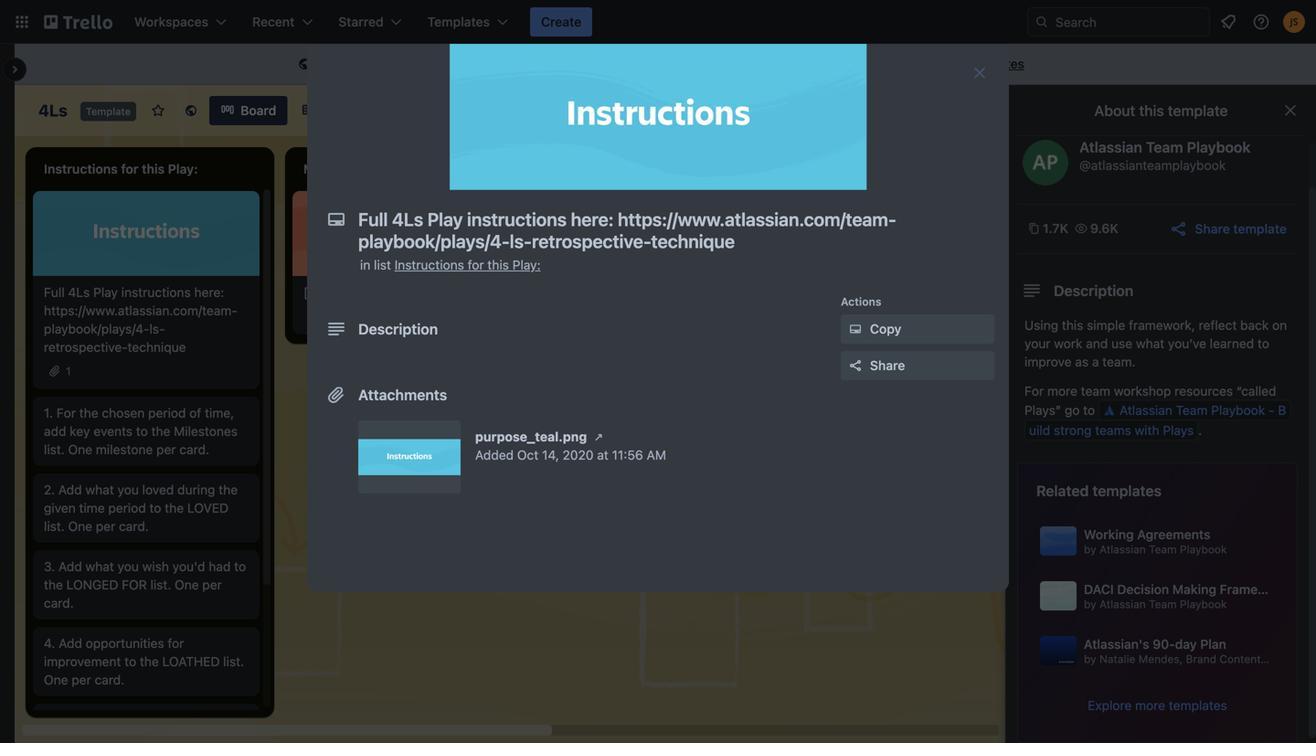 Task type: describe. For each thing, give the bounding box(es) containing it.
am
[[647, 447, 666, 462]]

playbook inside atlassian team playbook @atlassianteamplaybook
[[1187, 138, 1251, 156]]

at
[[597, 447, 609, 462]]

share for share
[[870, 358, 905, 373]]

related
[[1036, 482, 1089, 499]]

1 for [add opportunities for improvement here]
[[845, 328, 850, 341]]

share button
[[841, 351, 994, 380]]

of
[[189, 405, 201, 420]]

0 vertical spatial on
[[530, 56, 544, 71]]

simple
[[1087, 318, 1125, 333]]

description for related templates
[[1054, 282, 1134, 299]]

to inside 2. add what you loved during the given time period to the loved list. one per card.
[[149, 500, 161, 515]]

the inside 4. add opportunities for improvement to the loathed list. one per card.
[[140, 654, 159, 669]]

[add key events here]
[[303, 285, 431, 300]]

events inside 1. for the chosen period of time, add key events to the milestones list. one milestone per card.
[[94, 424, 133, 439]]

add for 4.
[[59, 636, 82, 651]]

the up "loved"
[[219, 482, 238, 497]]

1 horizontal spatial events
[[358, 285, 397, 300]]

atlassian inside working agreements by atlassian team playbook
[[1100, 543, 1146, 556]]

public
[[369, 56, 405, 71]]

here] inside the '[add opportunities for improvement here]'
[[823, 303, 854, 318]]

team inside working agreements by atlassian team playbook
[[1149, 543, 1177, 556]]

team
[[1081, 383, 1110, 398]]

about
[[1094, 102, 1135, 119]]

one inside 2. add what you loved during the given time period to the loved list. one per card.
[[68, 519, 92, 534]]

anyone
[[484, 56, 526, 71]]

work
[[1054, 336, 1083, 351]]

about this template
[[1094, 102, 1228, 119]]

play:
[[512, 257, 541, 272]]

board link
[[209, 96, 287, 125]]

daci decision making framework by atlassian team playbook
[[1084, 582, 1287, 610]]

2. add what you loved during the given time period to the loved list. one per card. link
[[44, 481, 249, 536]]

card. inside 1. for the chosen period of time, add key events to the milestones list. one milestone per card.
[[179, 442, 209, 457]]

milestone
[[96, 442, 153, 457]]

card. inside 4. add opportunities for improvement to the loathed list. one per card.
[[95, 672, 124, 687]]

loathed
[[162, 654, 220, 669]]

working agreements by atlassian team playbook
[[1084, 527, 1227, 556]]

play
[[93, 285, 118, 300]]

0 vertical spatial templates
[[964, 56, 1024, 71]]

technique
[[128, 339, 186, 355]]

and
[[1086, 336, 1108, 351]]

purpose_teal.png
[[475, 429, 587, 444]]

4. add opportunities for improvement to the loathed list. one per card. link
[[44, 634, 249, 689]]

added oct 14, 2020 at 11:56 am
[[475, 447, 666, 462]]

4ls inside board name text box
[[38, 101, 67, 120]]

primary element
[[0, 0, 1316, 44]]

to inside 3. add what you wish you'd had to the longed for list. one per card.
[[234, 559, 246, 574]]

share for share template
[[1195, 221, 1230, 236]]

time
[[79, 500, 105, 515]]

playbook/plays/4-
[[44, 321, 149, 336]]

you for loved
[[117, 482, 139, 497]]

atlassian's 90-day plan by natalie mendes, brand content team lead
[[1084, 637, 1316, 665]]

0 horizontal spatial explore more templates link
[[870, 49, 1035, 79]]

star or unstar board image
[[151, 103, 166, 118]]

this
[[317, 56, 342, 71]]

content
[[1220, 653, 1261, 665]]

related templates
[[1036, 482, 1162, 499]]

you'd
[[172, 559, 205, 574]]

card. inside 2. add what you loved during the given time period to the loved list. one per card.
[[119, 519, 149, 534]]

plan
[[1200, 637, 1226, 652]]

9.6k
[[1090, 221, 1119, 236]]

[add opportunities for improvement here] link
[[823, 283, 1035, 320]]

full 4ls play instructions here: https://www.atlassian.com/team- playbook/plays/4-ls- retrospective-technique
[[44, 285, 237, 355]]

workshop
[[1114, 383, 1171, 398]]

1 for full 4ls play instructions here: https://www.atlassian.com/team- playbook/plays/4-ls- retrospective-technique
[[66, 365, 71, 377]]

2. add what you loved during the given time period to the loved list. one per card.
[[44, 482, 238, 534]]

improvement inside 4. add opportunities for improvement to the loathed list. one per card.
[[44, 654, 121, 669]]

create button
[[530, 7, 592, 37]]

.
[[1198, 423, 1202, 438]]

sm image for purpose_teal.png
[[590, 428, 608, 446]]

a inside 'using this simple framework, reflect back on your work and use what you've learned to improve as a team.'
[[1092, 354, 1099, 369]]

in list instructions for this play:
[[360, 257, 541, 272]]

1.
[[44, 405, 53, 420]]

one inside 1. for the chosen period of time, add key events to the milestones list. one milestone per card.
[[68, 442, 92, 457]]

1 vertical spatial this
[[487, 257, 509, 272]]

one inside 3. add what you wish you'd had to the longed for list. one per card.
[[175, 577, 199, 592]]

list. inside 4. add opportunities for improvement to the loathed list. one per card.
[[223, 654, 244, 669]]

period inside 1. for the chosen period of time, add key events to the milestones list. one milestone per card.
[[148, 405, 186, 420]]

copy.
[[635, 56, 666, 71]]

instructions
[[121, 285, 191, 300]]

resources
[[1175, 383, 1233, 398]]

explore for explore more templates link to the right
[[1088, 698, 1132, 713]]

is
[[346, 56, 355, 71]]

to inside 4. add opportunities for improvement to the loathed list. one per card.
[[124, 654, 136, 669]]

for inside 1. for the chosen period of time, add key events to the milestones list. one milestone per card.
[[56, 405, 76, 420]]

for right instructions
[[468, 257, 484, 272]]

[add for [add key events here]
[[303, 285, 331, 300]]

3. add what you wish you'd had to the longed for list. one per card.
[[44, 559, 246, 610]]

3. add what you wish you'd had to the longed for list. one per card. link
[[44, 557, 249, 612]]

by for atlassian's
[[1084, 653, 1096, 665]]

0 vertical spatial atlassian team playbook (atlassianteamplaybook) image
[[969, 98, 994, 123]]

here:
[[194, 285, 224, 300]]

this for using
[[1062, 318, 1083, 333]]

during
[[177, 482, 215, 497]]

1 vertical spatial atlassian team playbook (atlassianteamplaybook) image
[[1023, 140, 1068, 186]]

0 vertical spatial a
[[359, 56, 366, 71]]

use
[[1111, 336, 1133, 351]]

template inside button
[[1233, 221, 1287, 236]]

full 4ls play instructions here: https://www.atlassian.com/team- playbook/plays/4-ls- retrospective-technique link
[[44, 283, 249, 356]]

per inside 2. add what you loved during the given time period to the loved list. one per card.
[[96, 519, 115, 534]]

2020
[[563, 447, 594, 462]]

your
[[1025, 336, 1051, 351]]

chosen
[[102, 405, 145, 420]]

for more team workshop resources "called plays" go to
[[1025, 383, 1276, 418]]

this for about
[[1139, 102, 1164, 119]]

team inside atlassian team playbook @atlassianteamplaybook
[[1146, 138, 1183, 156]]

key inside 1. for the chosen period of time, add key events to the milestones list. one milestone per card.
[[70, 424, 90, 439]]

add for 3.
[[58, 559, 82, 574]]

share template button
[[1169, 219, 1287, 239]]

copy
[[870, 321, 901, 336]]

[add opportunities for improvement here]
[[823, 285, 1032, 318]]

list. inside 2. add what you loved during the given time period to the loved list. one per card.
[[44, 519, 65, 534]]

1 horizontal spatial explore more templates link
[[1088, 696, 1227, 715]]

one inside 4. add opportunities for improvement to the loathed list. one per card.
[[44, 672, 68, 687]]

table image
[[302, 102, 317, 117]]

longed
[[66, 577, 118, 592]]

by for daci
[[1084, 598, 1096, 610]]

per inside 1. for the chosen period of time, add key events to the milestones list. one milestone per card.
[[156, 442, 176, 457]]

loved
[[187, 500, 229, 515]]

list. inside 1. for the chosen period of time, add key events to the milestones list. one milestone per card.
[[44, 442, 65, 457]]

team inside the "daci decision making framework by atlassian team playbook"
[[1149, 598, 1177, 610]]

the inside 3. add what you wish you'd had to the longed for list. one per card.
[[44, 577, 63, 592]]

internet
[[570, 56, 616, 71]]

this is a public template for anyone on the internet to copy.
[[317, 56, 666, 71]]

milestones
[[174, 424, 238, 439]]

4. add opportunities for improvement to the loathed list. one per card.
[[44, 636, 244, 687]]

2.
[[44, 482, 55, 497]]



Task type: locate. For each thing, give the bounding box(es) containing it.
explore more templates for explore more templates link to the right
[[1088, 698, 1227, 713]]

period right time
[[108, 500, 146, 515]]

[add inside the '[add opportunities for improvement here]'
[[823, 285, 850, 300]]

list. down wish
[[150, 577, 171, 592]]

0 horizontal spatial 4ls
[[38, 101, 67, 120]]

opportunities up copy
[[853, 285, 932, 300]]

description up the simple
[[1054, 282, 1134, 299]]

0 horizontal spatial sm image
[[590, 428, 608, 446]]

1 horizontal spatial explore
[[1088, 698, 1132, 713]]

more for leftmost explore more templates link
[[930, 56, 961, 71]]

2 [add from the left
[[823, 285, 850, 300]]

Search field
[[1049, 8, 1209, 36]]

0 vertical spatial what
[[1136, 336, 1165, 351]]

one down you'd
[[175, 577, 199, 592]]

1 horizontal spatial explore more templates
[[1088, 698, 1227, 713]]

0 vertical spatial you
[[117, 482, 139, 497]]

retrospective-
[[44, 339, 128, 355]]

1 [add from the left
[[303, 285, 331, 300]]

what inside 3. add what you wish you'd had to the longed for list. one per card.
[[85, 559, 114, 574]]

key
[[334, 285, 354, 300], [70, 424, 90, 439]]

for inside the for more team workshop resources "called plays" go to
[[1025, 383, 1044, 398]]

90-
[[1153, 637, 1175, 652]]

atlassian team playbook (atlassianteamplaybook) image
[[969, 98, 994, 123], [1023, 140, 1068, 186]]

1 vertical spatial create
[[688, 56, 729, 71]]

this left play: at the left top of the page
[[487, 257, 509, 272]]

add
[[44, 424, 66, 439]]

0 horizontal spatial here]
[[400, 285, 431, 300]]

by down working
[[1084, 543, 1096, 556]]

add right 4.
[[59, 636, 82, 651]]

to right the had
[[234, 559, 246, 574]]

sm image down actions
[[846, 320, 865, 338]]

what inside 2. add what you loved during the given time period to the loved list. one per card.
[[85, 482, 114, 497]]

add right the 2. on the left bottom
[[58, 482, 82, 497]]

more for explore more templates link to the right
[[1135, 698, 1165, 713]]

here] inside [add key events here] link
[[400, 285, 431, 300]]

decision
[[1117, 582, 1169, 597]]

1 horizontal spatial more
[[1047, 383, 1078, 398]]

1 horizontal spatial share
[[1195, 221, 1230, 236]]

a right is at the top of page
[[359, 56, 366, 71]]

for right 1.
[[56, 405, 76, 420]]

2 you from the top
[[118, 559, 139, 574]]

1 horizontal spatial [add
[[823, 285, 850, 300]]

oct
[[517, 447, 539, 462]]

the left chosen
[[79, 405, 98, 420]]

wish
[[142, 559, 169, 574]]

improvement
[[955, 285, 1032, 300], [44, 654, 121, 669]]

0 horizontal spatial explore more templates
[[881, 56, 1024, 71]]

2 horizontal spatial templates
[[1169, 698, 1227, 713]]

period inside 2. add what you loved during the given time period to the loved list. one per card.
[[108, 500, 146, 515]]

by left natalie
[[1084, 653, 1096, 665]]

playbook down agreements
[[1180, 543, 1227, 556]]

atlassian
[[1079, 138, 1142, 156], [1100, 543, 1146, 556], [1100, 598, 1146, 610]]

opportunities down the for
[[86, 636, 164, 651]]

day
[[1175, 637, 1197, 652]]

1 vertical spatial events
[[94, 424, 133, 439]]

plays"
[[1025, 403, 1061, 418]]

4ls
[[38, 101, 67, 120], [68, 285, 90, 300]]

what up time
[[85, 482, 114, 497]]

for left anyone
[[464, 56, 480, 71]]

0 vertical spatial playbook
[[1187, 138, 1251, 156]]

attachments
[[358, 386, 447, 404]]

2 by from the top
[[1084, 598, 1096, 610]]

period left of
[[148, 405, 186, 420]]

0 horizontal spatial improvement
[[44, 654, 121, 669]]

0 horizontal spatial more
[[930, 56, 961, 71]]

@atlassianteamplaybook
[[1079, 158, 1226, 173]]

sm image for actions
[[846, 320, 865, 338]]

0 vertical spatial explore more templates link
[[870, 49, 1035, 79]]

1 horizontal spatial 1
[[325, 310, 330, 323]]

templates
[[964, 56, 1024, 71], [1093, 482, 1162, 499], [1169, 698, 1227, 713]]

team
[[1146, 138, 1183, 156], [1149, 543, 1177, 556], [1149, 598, 1177, 610], [1264, 653, 1292, 665]]

share down atlassian team playbook @atlassianteamplaybook
[[1195, 221, 1230, 236]]

using this simple framework, reflect back on your work and use what you've learned to improve as a team.
[[1025, 318, 1287, 369]]

4ls left the template
[[38, 101, 67, 120]]

2 vertical spatial templates
[[1169, 698, 1227, 713]]

by inside working agreements by atlassian team playbook
[[1084, 543, 1096, 556]]

0 horizontal spatial create
[[541, 14, 581, 29]]

1
[[325, 310, 330, 323], [845, 328, 850, 341], [66, 365, 71, 377]]

1 vertical spatial atlassian
[[1100, 543, 1146, 556]]

4ls inside full 4ls play instructions here: https://www.atlassian.com/team- playbook/plays/4-ls- retrospective-technique
[[68, 285, 90, 300]]

opportunities inside 4. add opportunities for improvement to the loathed list. one per card.
[[86, 636, 164, 651]]

1 vertical spatial on
[[1272, 318, 1287, 333]]

playbook down about this template
[[1187, 138, 1251, 156]]

to inside 'using this simple framework, reflect back on your work and use what you've learned to improve as a team.'
[[1258, 336, 1269, 351]]

team inside atlassian's 90-day plan by natalie mendes, brand content team lead
[[1264, 653, 1292, 665]]

1.7k
[[1043, 221, 1068, 236]]

by down daci
[[1084, 598, 1096, 610]]

to right go on the bottom right of page
[[1083, 403, 1095, 418]]

list. down 'add'
[[44, 442, 65, 457]]

atlassian down working
[[1100, 543, 1146, 556]]

the left internet
[[548, 56, 567, 71]]

0 vertical spatial atlassian
[[1079, 138, 1142, 156]]

explore more templates for leftmost explore more templates link
[[881, 56, 1024, 71]]

2 vertical spatial this
[[1062, 318, 1083, 333]]

list. inside 3. add what you wish you'd had to the longed for list. one per card.
[[150, 577, 171, 592]]

what down framework,
[[1136, 336, 1165, 351]]

one down 4.
[[44, 672, 68, 687]]

list
[[374, 257, 391, 272]]

create for create board from template
[[688, 56, 729, 71]]

add inside 4. add opportunities for improvement to the loathed list. one per card.
[[59, 636, 82, 651]]

to down back
[[1258, 336, 1269, 351]]

per inside 4. add opportunities for improvement to the loathed list. one per card.
[[72, 672, 91, 687]]

2 vertical spatial playbook
[[1180, 598, 1227, 610]]

for
[[464, 56, 480, 71], [468, 257, 484, 272], [935, 285, 951, 300], [168, 636, 184, 651]]

1 vertical spatial you
[[118, 559, 139, 574]]

[add for [add opportunities for improvement here]
[[823, 285, 850, 300]]

events
[[358, 285, 397, 300], [94, 424, 133, 439]]

this
[[1139, 102, 1164, 119], [487, 257, 509, 272], [1062, 318, 1083, 333]]

0 vertical spatial for
[[1025, 383, 1044, 398]]

0 vertical spatial sm image
[[846, 320, 865, 338]]

Board name text field
[[29, 96, 77, 125]]

0 horizontal spatial description
[[358, 320, 438, 338]]

1 vertical spatial key
[[70, 424, 90, 439]]

1 down [add key events here]
[[325, 310, 330, 323]]

one left the milestone
[[68, 442, 92, 457]]

improvement inside the '[add opportunities for improvement here]'
[[955, 285, 1032, 300]]

had
[[209, 559, 231, 574]]

1 vertical spatial playbook
[[1180, 543, 1227, 556]]

events down chosen
[[94, 424, 133, 439]]

1 vertical spatial more
[[1047, 383, 1078, 398]]

this right about
[[1139, 102, 1164, 119]]

4ls right full
[[68, 285, 90, 300]]

events down the list
[[358, 285, 397, 300]]

lead
[[1295, 653, 1316, 665]]

1 horizontal spatial create
[[688, 56, 729, 71]]

1 horizontal spatial period
[[148, 405, 186, 420]]

0 horizontal spatial [add
[[303, 285, 331, 300]]

share down copy
[[870, 358, 905, 373]]

1 vertical spatial description
[[358, 320, 438, 338]]

to left copy.
[[620, 56, 631, 71]]

1 vertical spatial for
[[56, 405, 76, 420]]

framework
[[1220, 582, 1287, 597]]

1 down retrospective-
[[66, 365, 71, 377]]

opportunities
[[853, 285, 932, 300], [86, 636, 164, 651]]

atlassian inside the "daci decision making framework by atlassian team playbook"
[[1100, 598, 1146, 610]]

board
[[732, 56, 767, 71]]

0 horizontal spatial 1
[[66, 365, 71, 377]]

description for actions
[[358, 320, 438, 338]]

0 vertical spatial explore
[[881, 56, 927, 71]]

add inside 3. add what you wish you'd had to the longed for list. one per card.
[[58, 559, 82, 574]]

working
[[1084, 527, 1134, 542]]

1. for the chosen period of time, add key events to the milestones list. one milestone per card. link
[[44, 404, 249, 459]]

full
[[44, 285, 65, 300]]

sm image inside 'copy' link
[[846, 320, 865, 338]]

0 vertical spatial opportunities
[[853, 285, 932, 300]]

what inside 'using this simple framework, reflect back on your work and use what you've learned to improve as a team.'
[[1136, 336, 1165, 351]]

0 horizontal spatial share
[[870, 358, 905, 373]]

list. right loathed
[[223, 654, 244, 669]]

team down decision
[[1149, 598, 1177, 610]]

1 horizontal spatial templates
[[1093, 482, 1162, 499]]

0 vertical spatial more
[[930, 56, 961, 71]]

1 horizontal spatial sm image
[[846, 320, 865, 338]]

description down [add key events here] link
[[358, 320, 438, 338]]

playbook inside working agreements by atlassian team playbook
[[1180, 543, 1227, 556]]

to down loved at the left bottom
[[149, 500, 161, 515]]

for up 'copy' link
[[935, 285, 951, 300]]

0 vertical spatial share
[[1195, 221, 1230, 236]]

opportunities inside the '[add opportunities for improvement here]'
[[853, 285, 932, 300]]

1 vertical spatial share
[[870, 358, 905, 373]]

you left loved at the left bottom
[[117, 482, 139, 497]]

0 vertical spatial 1
[[325, 310, 330, 323]]

1 horizontal spatial on
[[1272, 318, 1287, 333]]

what for 2. add what you loved during the given time period to the loved list. one per card.
[[85, 482, 114, 497]]

0 vertical spatial improvement
[[955, 285, 1032, 300]]

0 vertical spatial 4ls
[[38, 101, 67, 120]]

1 horizontal spatial for
[[1025, 383, 1044, 398]]

daci
[[1084, 582, 1114, 597]]

atlassian down decision
[[1100, 598, 1146, 610]]

improve
[[1025, 354, 1072, 369]]

1 for [add key events here]
[[325, 310, 330, 323]]

more inside the for more team workshop resources "called plays" go to
[[1047, 383, 1078, 398]]

2 vertical spatial atlassian
[[1100, 598, 1146, 610]]

you for wish
[[118, 559, 139, 574]]

as
[[1075, 354, 1089, 369]]

using
[[1025, 318, 1058, 333]]

for inside 4. add opportunities for improvement to the loathed list. one per card.
[[168, 636, 184, 651]]

from
[[770, 56, 799, 71]]

0 horizontal spatial events
[[94, 424, 133, 439]]

add for 2.
[[58, 482, 82, 497]]

1 horizontal spatial opportunities
[[853, 285, 932, 300]]

add right 3. on the left bottom
[[58, 559, 82, 574]]

2 vertical spatial what
[[85, 559, 114, 574]]

0 horizontal spatial this
[[487, 257, 509, 272]]

1 horizontal spatial description
[[1054, 282, 1134, 299]]

2 vertical spatial 1
[[66, 365, 71, 377]]

you inside 3. add what you wish you'd had to the longed for list. one per card.
[[118, 559, 139, 574]]

1 horizontal spatial improvement
[[955, 285, 1032, 300]]

you've
[[1168, 336, 1206, 351]]

0 vertical spatial explore more templates
[[881, 56, 1024, 71]]

0 horizontal spatial templates
[[964, 56, 1024, 71]]

1 vertical spatial by
[[1084, 598, 1096, 610]]

sm image up at at left
[[590, 428, 608, 446]]

0 vertical spatial here]
[[400, 285, 431, 300]]

playbook inside the "daci decision making framework by atlassian team playbook"
[[1180, 598, 1227, 610]]

what
[[1136, 336, 1165, 351], [85, 482, 114, 497], [85, 559, 114, 574]]

instructions for this play: link
[[395, 257, 541, 272]]

framework,
[[1129, 318, 1195, 333]]

board
[[241, 103, 276, 118]]

loved
[[142, 482, 174, 497]]

instructions
[[395, 257, 464, 272]]

by inside the "daci decision making framework by atlassian team playbook"
[[1084, 598, 1096, 610]]

john smith (johnsmith38824343) image
[[1283, 11, 1305, 33]]

create inside button
[[541, 14, 581, 29]]

0 horizontal spatial atlassian team playbook (atlassianteamplaybook) image
[[969, 98, 994, 123]]

in
[[360, 257, 370, 272]]

one down time
[[68, 519, 92, 534]]

create board from template
[[688, 56, 856, 71]]

you
[[117, 482, 139, 497], [118, 559, 139, 574]]

for up loathed
[[168, 636, 184, 651]]

0 horizontal spatial explore
[[881, 56, 927, 71]]

1 you from the top
[[117, 482, 139, 497]]

improvement down 4.
[[44, 654, 121, 669]]

0 horizontal spatial a
[[359, 56, 366, 71]]

1 vertical spatial period
[[108, 500, 146, 515]]

1 horizontal spatial a
[[1092, 354, 1099, 369]]

1 vertical spatial a
[[1092, 354, 1099, 369]]

on inside 'using this simple framework, reflect back on your work and use what you've learned to improve as a team.'
[[1272, 318, 1287, 333]]

1 horizontal spatial 4ls
[[68, 285, 90, 300]]

team up @atlassianteamplaybook
[[1146, 138, 1183, 156]]

0 vertical spatial period
[[148, 405, 186, 420]]

reflect
[[1199, 318, 1237, 333]]

you up the for
[[118, 559, 139, 574]]

0 notifications image
[[1217, 11, 1239, 33]]

sm image
[[295, 56, 314, 74]]

for
[[122, 577, 147, 592]]

11:56
[[612, 447, 643, 462]]

add
[[58, 482, 82, 497], [58, 559, 82, 574], [59, 636, 82, 651]]

on right anyone
[[530, 56, 544, 71]]

improvement up using
[[955, 285, 1032, 300]]

list. down given
[[44, 519, 65, 534]]

4.
[[44, 636, 55, 651]]

added
[[475, 447, 514, 462]]

you inside 2. add what you loved during the given time period to the loved list. one per card.
[[117, 482, 139, 497]]

playbook down making
[[1180, 598, 1227, 610]]

1 vertical spatial explore more templates
[[1088, 698, 1227, 713]]

for inside the '[add opportunities for improvement here]'
[[935, 285, 951, 300]]

atlassian's
[[1084, 637, 1149, 652]]

what for 3. add what you wish you'd had to the longed for list. one per card.
[[85, 559, 114, 574]]

go
[[1065, 403, 1080, 418]]

https://www.atlassian.com/team-
[[44, 303, 237, 318]]

card.
[[179, 442, 209, 457], [119, 519, 149, 534], [44, 595, 74, 610], [95, 672, 124, 687]]

1 horizontal spatial this
[[1062, 318, 1083, 333]]

time,
[[205, 405, 234, 420]]

2 horizontal spatial this
[[1139, 102, 1164, 119]]

0 horizontal spatial for
[[56, 405, 76, 420]]

given
[[44, 500, 76, 515]]

1 vertical spatial sm image
[[590, 428, 608, 446]]

0 horizontal spatial period
[[108, 500, 146, 515]]

list.
[[44, 442, 65, 457], [44, 519, 65, 534], [150, 577, 171, 592], [223, 654, 244, 669]]

2 horizontal spatial more
[[1135, 698, 1165, 713]]

create for create
[[541, 14, 581, 29]]

1 vertical spatial 4ls
[[68, 285, 90, 300]]

0 horizontal spatial on
[[530, 56, 544, 71]]

[add key events here] link
[[303, 283, 515, 302]]

search image
[[1035, 15, 1049, 29]]

1 vertical spatial here]
[[823, 303, 854, 318]]

mendes,
[[1139, 653, 1183, 665]]

to left loathed
[[124, 654, 136, 669]]

to inside 1. for the chosen period of time, add key events to the milestones list. one milestone per card.
[[136, 424, 148, 439]]

2 vertical spatial more
[[1135, 698, 1165, 713]]

on
[[530, 56, 544, 71], [1272, 318, 1287, 333]]

3 by from the top
[[1084, 653, 1096, 665]]

to inside the for more team workshop resources "called plays" go to
[[1083, 403, 1095, 418]]

team left 'lead' on the bottom right of page
[[1264, 653, 1292, 665]]

back
[[1240, 318, 1269, 333]]

1 horizontal spatial atlassian team playbook (atlassianteamplaybook) image
[[1023, 140, 1068, 186]]

create left board
[[688, 56, 729, 71]]

open information menu image
[[1252, 13, 1270, 31]]

1 down actions
[[845, 328, 850, 341]]

the down loved at the left bottom
[[165, 500, 184, 515]]

for up plays"
[[1025, 383, 1044, 398]]

ls-
[[149, 321, 165, 336]]

template
[[86, 106, 131, 117]]

on right back
[[1272, 318, 1287, 333]]

1 by from the top
[[1084, 543, 1096, 556]]

atlassian team playbook link
[[1079, 138, 1251, 156]]

per inside 3. add what you wish you'd had to the longed for list. one per card.
[[202, 577, 222, 592]]

0 vertical spatial description
[[1054, 282, 1134, 299]]

atlassian inside atlassian team playbook @atlassianteamplaybook
[[1079, 138, 1142, 156]]

template
[[408, 56, 460, 71], [802, 56, 856, 71], [1168, 102, 1228, 119], [1233, 221, 1287, 236]]

this inside 'using this simple framework, reflect back on your work and use what you've learned to improve as a team.'
[[1062, 318, 1083, 333]]

card. inside 3. add what you wish you'd had to the longed for list. one per card.
[[44, 595, 74, 610]]

the up the milestone
[[151, 424, 170, 439]]

atlassian down about
[[1079, 138, 1142, 156]]

this up work
[[1062, 318, 1083, 333]]

the down 3. on the left bottom
[[44, 577, 63, 592]]

1 vertical spatial explore more templates link
[[1088, 696, 1227, 715]]

by inside atlassian's 90-day plan by natalie mendes, brand content team lead
[[1084, 653, 1096, 665]]

1 vertical spatial what
[[85, 482, 114, 497]]

sm image
[[846, 320, 865, 338], [590, 428, 608, 446]]

explore for leftmost explore more templates link
[[881, 56, 927, 71]]

2 vertical spatial by
[[1084, 653, 1096, 665]]

1 horizontal spatial here]
[[823, 303, 854, 318]]

brand
[[1186, 653, 1216, 665]]

actions
[[841, 295, 881, 308]]

[add
[[303, 285, 331, 300], [823, 285, 850, 300]]

to up the milestone
[[136, 424, 148, 439]]

1 vertical spatial templates
[[1093, 482, 1162, 499]]

the left loathed
[[140, 654, 159, 669]]

1 vertical spatial improvement
[[44, 654, 121, 669]]

team down agreements
[[1149, 543, 1177, 556]]

0 vertical spatial add
[[58, 482, 82, 497]]

add inside 2. add what you loved during the given time period to the loved list. one per card.
[[58, 482, 82, 497]]

what up the longed on the left of the page
[[85, 559, 114, 574]]

1 horizontal spatial key
[[334, 285, 354, 300]]

1 vertical spatial explore
[[1088, 698, 1132, 713]]

public image
[[184, 103, 198, 118]]

create up internet
[[541, 14, 581, 29]]

1. for the chosen period of time, add key events to the milestones list. one milestone per card.
[[44, 405, 238, 457]]

None text field
[[349, 203, 952, 258]]

0 horizontal spatial key
[[70, 424, 90, 439]]

a right as
[[1092, 354, 1099, 369]]



Task type: vqa. For each thing, say whether or not it's contained in the screenshot.
add board image
no



